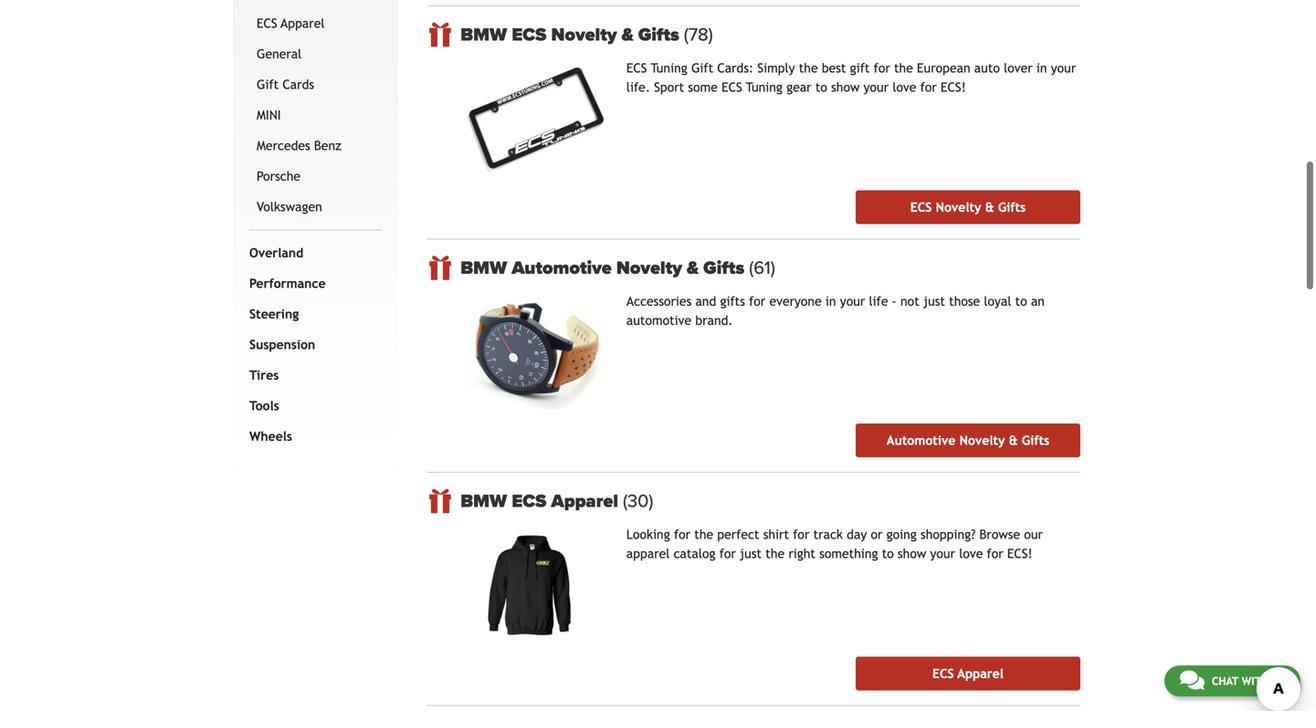 Task type: vqa. For each thing, say whether or not it's contained in the screenshot.
ECS! inside Looking for the perfect shirt for track day or going shopping? Browse our apparel catalog for just the right something to show your love for ECS!
yes



Task type: locate. For each thing, give the bounding box(es) containing it.
apparel
[[281, 16, 325, 30], [551, 491, 618, 513], [958, 667, 1004, 681]]

show down going at right bottom
[[898, 547, 927, 561]]

0 vertical spatial to
[[816, 80, 828, 95]]

your
[[1051, 61, 1076, 75], [864, 80, 889, 95], [840, 294, 865, 309], [930, 547, 956, 561]]

love inside ecs tuning gift cards: simply the best gift for the european auto lover in your life. sport some ecs tuning gear to show your love for ecs!
[[893, 80, 917, 95]]

cards:
[[717, 61, 754, 75]]

those
[[949, 294, 980, 309]]

just
[[924, 294, 945, 309], [740, 547, 762, 561]]

just right not
[[924, 294, 945, 309]]

catalog
[[674, 547, 716, 561]]

for right "gifts"
[[749, 294, 766, 309]]

0 horizontal spatial love
[[893, 80, 917, 95]]

accessories and gifts for everyone in your life - not just those loyal to an automotive brand.
[[627, 294, 1045, 328]]

1 bmw from the top
[[461, 24, 507, 46]]

for
[[874, 61, 890, 75], [921, 80, 937, 95], [749, 294, 766, 309], [674, 528, 691, 542], [793, 528, 810, 542], [720, 547, 736, 561], [987, 547, 1004, 561]]

0 horizontal spatial ecs apparel
[[257, 16, 325, 30]]

1 horizontal spatial just
[[924, 294, 945, 309]]

1 vertical spatial bmw
[[461, 257, 507, 279]]

1 horizontal spatial tuning
[[746, 80, 783, 95]]

0 vertical spatial just
[[924, 294, 945, 309]]

something
[[820, 547, 878, 561]]

0 horizontal spatial apparel
[[281, 16, 325, 30]]

and
[[696, 294, 716, 309]]

in right lover
[[1037, 61, 1047, 75]]

chat with us
[[1212, 675, 1285, 688]]

0 vertical spatial in
[[1037, 61, 1047, 75]]

ecs novelty & gifts thumbnail image image
[[461, 62, 612, 176]]

1 vertical spatial to
[[1016, 294, 1027, 309]]

for down browse
[[987, 547, 1004, 561]]

2 vertical spatial bmw
[[461, 491, 507, 513]]

looking for the perfect shirt for track day or going shopping? browse our apparel catalog for just the right something to show your love for ecs!
[[627, 528, 1043, 561]]

1 horizontal spatial love
[[959, 547, 983, 561]]

gift up some
[[692, 61, 714, 75]]

1 horizontal spatial ecs apparel
[[933, 667, 1004, 681]]

1 horizontal spatial apparel
[[551, 491, 618, 513]]

to right gear
[[816, 80, 828, 95]]

ecs apparel inside novelty & gifts subcategories element
[[257, 16, 325, 30]]

day
[[847, 528, 867, 542]]

not
[[901, 294, 920, 309]]

ecs
[[257, 16, 277, 30], [512, 24, 547, 46], [627, 61, 647, 75], [722, 80, 742, 95], [911, 200, 932, 215], [512, 491, 547, 513], [933, 667, 954, 681]]

0 vertical spatial apparel
[[281, 16, 325, 30]]

ecs apparel
[[257, 16, 325, 30], [933, 667, 1004, 681]]

1 horizontal spatial ecs apparel link
[[856, 657, 1081, 691]]

going
[[887, 528, 917, 542]]

1 horizontal spatial ecs!
[[1008, 547, 1033, 561]]

3 bmw from the top
[[461, 491, 507, 513]]

1 horizontal spatial to
[[882, 547, 894, 561]]

novelty
[[551, 24, 617, 46], [936, 200, 982, 215], [617, 257, 682, 279], [960, 433, 1005, 448]]

automotive
[[512, 257, 612, 279], [887, 433, 956, 448]]

0 horizontal spatial in
[[826, 294, 836, 309]]

lover
[[1004, 61, 1033, 75]]

ecs!
[[941, 80, 966, 95], [1008, 547, 1033, 561]]

bmw for bmw                                                                                    automotive novelty & gifts
[[461, 257, 507, 279]]

us
[[1272, 675, 1285, 688]]

to left "an"
[[1016, 294, 1027, 309]]

the
[[799, 61, 818, 75], [894, 61, 913, 75], [695, 528, 714, 542], [766, 547, 785, 561]]

mercedes
[[257, 138, 310, 153]]

0 horizontal spatial show
[[831, 80, 860, 95]]

1 vertical spatial in
[[826, 294, 836, 309]]

1 horizontal spatial gift
[[692, 61, 714, 75]]

in
[[1037, 61, 1047, 75], [826, 294, 836, 309]]

bmw                                                                                    automotive novelty & gifts link
[[461, 257, 1081, 279]]

gift up mini
[[257, 77, 279, 92]]

0 vertical spatial ecs apparel link
[[253, 8, 378, 39]]

tools link
[[246, 391, 378, 421]]

to
[[816, 80, 828, 95], [1016, 294, 1027, 309], [882, 547, 894, 561]]

bmw
[[461, 24, 507, 46], [461, 257, 507, 279], [461, 491, 507, 513]]

your down the 'shopping?'
[[930, 547, 956, 561]]

1 vertical spatial apparel
[[551, 491, 618, 513]]

shirt
[[763, 528, 789, 542]]

for right gift
[[874, 61, 890, 75]]

2 horizontal spatial to
[[1016, 294, 1027, 309]]

wheels link
[[246, 421, 378, 452]]

your inside 'accessories and gifts for everyone in your life - not just those loyal to an automotive brand.'
[[840, 294, 865, 309]]

porsche
[[257, 169, 301, 183]]

show down best
[[831, 80, 860, 95]]

cards
[[283, 77, 314, 92]]

overland link
[[246, 238, 378, 268]]

auto
[[975, 61, 1000, 75]]

1 vertical spatial gift
[[257, 77, 279, 92]]

bmw                                                                                    ecs apparel link
[[461, 491, 1081, 513]]

bmw                                                                                    ecs novelty & gifts
[[461, 24, 684, 46]]

or
[[871, 528, 883, 542]]

ecs! down european
[[941, 80, 966, 95]]

gifts
[[638, 24, 679, 46], [998, 200, 1026, 215], [704, 257, 745, 279], [1022, 433, 1050, 448]]

tuning
[[651, 61, 688, 75], [746, 80, 783, 95]]

ecs novelty & gifts link
[[856, 191, 1081, 224]]

0 vertical spatial ecs!
[[941, 80, 966, 95]]

ecs tuning gift cards: simply the best gift for the european auto lover in your life. sport some ecs tuning gear to show your love for ecs!
[[627, 61, 1076, 95]]

0 vertical spatial gift
[[692, 61, 714, 75]]

apparel
[[627, 547, 670, 561]]

2 bmw from the top
[[461, 257, 507, 279]]

0 horizontal spatial just
[[740, 547, 762, 561]]

tuning down simply on the right top
[[746, 80, 783, 95]]

love inside looking for the perfect shirt for track day or going shopping? browse our apparel catalog for just the right something to show your love for ecs!
[[959, 547, 983, 561]]

love
[[893, 80, 917, 95], [959, 547, 983, 561]]

mini
[[257, 108, 281, 122]]

0 vertical spatial ecs apparel
[[257, 16, 325, 30]]

to down or
[[882, 547, 894, 561]]

-
[[892, 294, 897, 309]]

bmw                                                                                    ecs novelty & gifts link
[[461, 24, 1081, 46]]

1 vertical spatial ecs!
[[1008, 547, 1033, 561]]

tools
[[249, 399, 279, 413]]

1 vertical spatial show
[[898, 547, 927, 561]]

0 horizontal spatial tuning
[[651, 61, 688, 75]]

in right everyone at the top right
[[826, 294, 836, 309]]

general
[[257, 46, 302, 61]]

0 horizontal spatial ecs apparel link
[[253, 8, 378, 39]]

apparel inside novelty & gifts subcategories element
[[281, 16, 325, 30]]

general link
[[253, 39, 378, 69]]

1 vertical spatial ecs apparel
[[933, 667, 1004, 681]]

tuning up sport
[[651, 61, 688, 75]]

novelty inside "link"
[[960, 433, 1005, 448]]

2 vertical spatial apparel
[[958, 667, 1004, 681]]

0 horizontal spatial to
[[816, 80, 828, 95]]

gifts inside "link"
[[1022, 433, 1050, 448]]

the up catalog
[[695, 528, 714, 542]]

1 horizontal spatial in
[[1037, 61, 1047, 75]]

accessories
[[627, 294, 692, 309]]

1 horizontal spatial show
[[898, 547, 927, 561]]

1 vertical spatial love
[[959, 547, 983, 561]]

0 vertical spatial love
[[893, 80, 917, 95]]

automotive
[[627, 313, 692, 328]]

&
[[622, 24, 634, 46], [985, 200, 994, 215], [687, 257, 699, 279], [1009, 433, 1018, 448]]

1 horizontal spatial automotive
[[887, 433, 956, 448]]

automotive novelty & gifts thumbnail image image
[[461, 296, 612, 409]]

0 vertical spatial bmw
[[461, 24, 507, 46]]

0 vertical spatial automotive
[[512, 257, 612, 279]]

show
[[831, 80, 860, 95], [898, 547, 927, 561]]

2 horizontal spatial apparel
[[958, 667, 1004, 681]]

ecs apparel thumbnail image image
[[461, 529, 612, 643]]

ecs novelty & gifts
[[911, 200, 1026, 215]]

in inside ecs tuning gift cards: simply the best gift for the european auto lover in your life. sport some ecs tuning gear to show your love for ecs!
[[1037, 61, 1047, 75]]

1 vertical spatial just
[[740, 547, 762, 561]]

0 vertical spatial show
[[831, 80, 860, 95]]

your down gift
[[864, 80, 889, 95]]

2 vertical spatial to
[[882, 547, 894, 561]]

your right lover
[[1051, 61, 1076, 75]]

0 horizontal spatial ecs!
[[941, 80, 966, 95]]

0 horizontal spatial gift
[[257, 77, 279, 92]]

your left life
[[840, 294, 865, 309]]

mercedes benz link
[[253, 130, 378, 161]]

1 vertical spatial automotive
[[887, 433, 956, 448]]

ecs! down the our in the right bottom of the page
[[1008, 547, 1033, 561]]

performance link
[[246, 268, 378, 299]]

some
[[688, 80, 718, 95]]

gift
[[692, 61, 714, 75], [257, 77, 279, 92]]

bmw for bmw                                                                                    ecs novelty & gifts
[[461, 24, 507, 46]]

just down perfect
[[740, 547, 762, 561]]

the up gear
[[799, 61, 818, 75]]

with
[[1242, 675, 1269, 688]]

for up catalog
[[674, 528, 691, 542]]

ecs apparel link
[[253, 8, 378, 39], [856, 657, 1081, 691]]

0 vertical spatial tuning
[[651, 61, 688, 75]]

the left european
[[894, 61, 913, 75]]



Task type: describe. For each thing, give the bounding box(es) containing it.
automotive novelty & gifts
[[887, 433, 1050, 448]]

for down perfect
[[720, 547, 736, 561]]

0 horizontal spatial automotive
[[512, 257, 612, 279]]

ecs apparel link inside novelty & gifts subcategories element
[[253, 8, 378, 39]]

ecs! inside ecs tuning gift cards: simply the best gift for the european auto lover in your life. sport some ecs tuning gear to show your love for ecs!
[[941, 80, 966, 95]]

suspension
[[249, 337, 315, 352]]

the down shirt
[[766, 547, 785, 561]]

just inside 'accessories and gifts for everyone in your life - not just those loyal to an automotive brand.'
[[924, 294, 945, 309]]

chat
[[1212, 675, 1239, 688]]

looking
[[627, 528, 670, 542]]

ecs inside novelty & gifts subcategories element
[[257, 16, 277, 30]]

1 vertical spatial ecs apparel link
[[856, 657, 1081, 691]]

loyal
[[984, 294, 1012, 309]]

steering
[[249, 307, 299, 321]]

gift inside "link"
[[257, 77, 279, 92]]

automotive novelty & gifts link
[[856, 424, 1081, 458]]

performance
[[249, 276, 326, 291]]

1 vertical spatial tuning
[[746, 80, 783, 95]]

novelty & gifts subcategories element
[[249, 0, 382, 230]]

shopping?
[[921, 528, 976, 542]]

volkswagen link
[[253, 192, 378, 222]]

wheels
[[249, 429, 292, 444]]

gift cards link
[[253, 69, 378, 100]]

track
[[814, 528, 843, 542]]

everyone
[[770, 294, 822, 309]]

to inside ecs tuning gift cards: simply the best gift for the european auto lover in your life. sport some ecs tuning gear to show your love for ecs!
[[816, 80, 828, 95]]

best
[[822, 61, 846, 75]]

suspension link
[[246, 330, 378, 360]]

just inside looking for the perfect shirt for track day or going shopping? browse our apparel catalog for just the right something to show your love for ecs!
[[740, 547, 762, 561]]

chat with us link
[[1165, 666, 1301, 697]]

comments image
[[1180, 670, 1205, 692]]

steering link
[[246, 299, 378, 330]]

an
[[1031, 294, 1045, 309]]

benz
[[314, 138, 341, 153]]

volkswagen
[[257, 199, 322, 214]]

gear
[[787, 80, 812, 95]]

to inside 'accessories and gifts for everyone in your life - not just those loyal to an automotive brand.'
[[1016, 294, 1027, 309]]

simply
[[758, 61, 795, 75]]

mini link
[[253, 100, 378, 130]]

bmw                                                                                    automotive novelty & gifts
[[461, 257, 749, 279]]

for down european
[[921, 80, 937, 95]]

bmw for bmw                                                                                    ecs apparel
[[461, 491, 507, 513]]

bmw                                                                                    ecs apparel
[[461, 491, 623, 513]]

show inside looking for the perfect shirt for track day or going shopping? browse our apparel catalog for just the right something to show your love for ecs!
[[898, 547, 927, 561]]

perfect
[[717, 528, 760, 542]]

in inside 'accessories and gifts for everyone in your life - not just those loyal to an automotive brand.'
[[826, 294, 836, 309]]

gift
[[850, 61, 870, 75]]

life
[[869, 294, 888, 309]]

for inside 'accessories and gifts for everyone in your life - not just those loyal to an automotive brand.'
[[749, 294, 766, 309]]

for up right
[[793, 528, 810, 542]]

show inside ecs tuning gift cards: simply the best gift for the european auto lover in your life. sport some ecs tuning gear to show your love for ecs!
[[831, 80, 860, 95]]

gift inside ecs tuning gift cards: simply the best gift for the european auto lover in your life. sport some ecs tuning gear to show your love for ecs!
[[692, 61, 714, 75]]

gifts
[[720, 294, 745, 309]]

ecs inside ecs novelty & gifts link
[[911, 200, 932, 215]]

right
[[789, 547, 816, 561]]

to inside looking for the perfect shirt for track day or going shopping? browse our apparel catalog for just the right something to show your love for ecs!
[[882, 547, 894, 561]]

our
[[1024, 528, 1043, 542]]

& inside "link"
[[1009, 433, 1018, 448]]

sport
[[654, 80, 684, 95]]

brand.
[[696, 313, 733, 328]]

overland
[[249, 246, 304, 260]]

mercedes benz
[[257, 138, 341, 153]]

your inside looking for the perfect shirt for track day or going shopping? browse our apparel catalog for just the right something to show your love for ecs!
[[930, 547, 956, 561]]

ecs! inside looking for the perfect shirt for track day or going shopping? browse our apparel catalog for just the right something to show your love for ecs!
[[1008, 547, 1033, 561]]

tires
[[249, 368, 279, 383]]

automotive inside "automotive novelty & gifts" "link"
[[887, 433, 956, 448]]

life.
[[627, 80, 650, 95]]

gift cards
[[257, 77, 314, 92]]

porsche link
[[253, 161, 378, 192]]

tires link
[[246, 360, 378, 391]]

browse
[[980, 528, 1020, 542]]

european
[[917, 61, 971, 75]]



